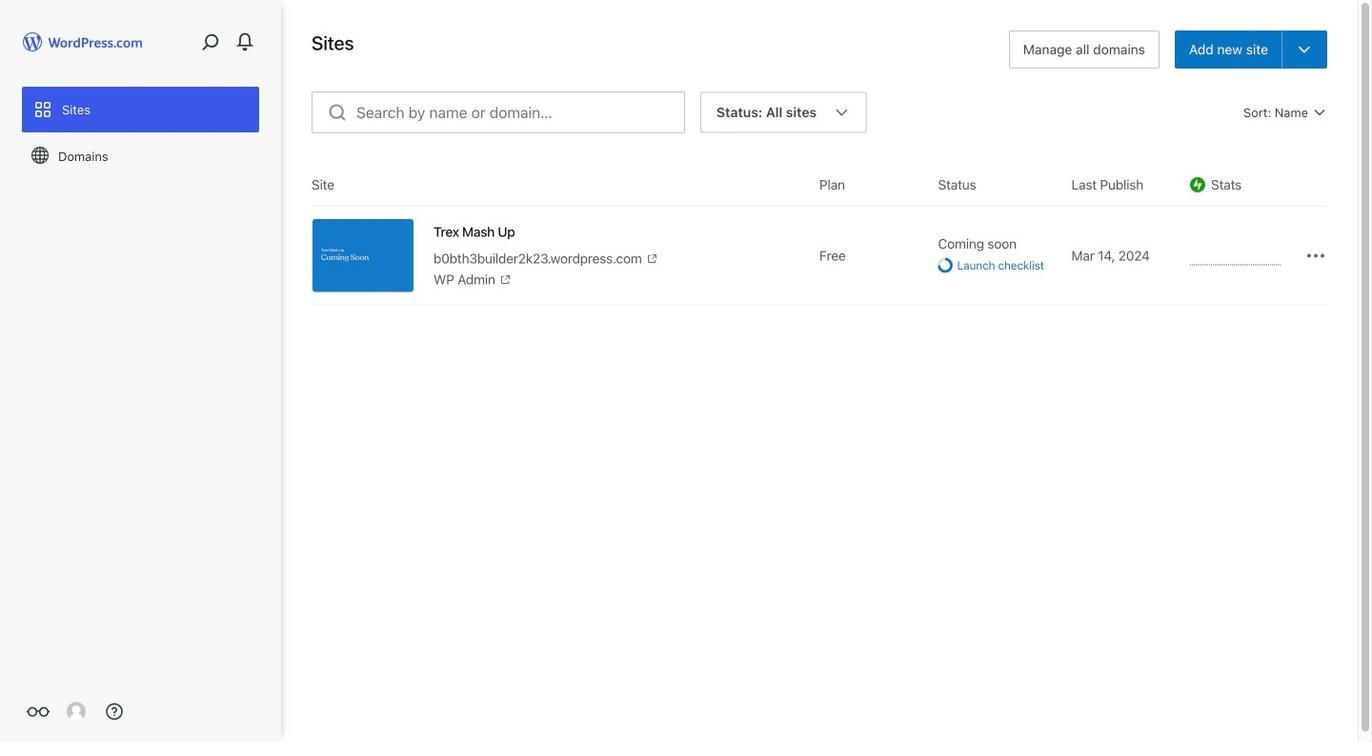 Task type: vqa. For each thing, say whether or not it's contained in the screenshot.
SEARCH "search box"
yes



Task type: describe. For each thing, give the bounding box(es) containing it.
toggle menu image
[[1296, 41, 1313, 58]]

bob builder image
[[67, 702, 86, 721]]

visit wp admin image
[[499, 273, 512, 286]]



Task type: locate. For each thing, give the bounding box(es) containing it.
site actions image
[[1305, 244, 1328, 267]]

reader image
[[27, 700, 50, 723]]

None search field
[[312, 91, 685, 133]]

Search search field
[[356, 92, 684, 132]]

highest hourly views 0 image
[[1190, 253, 1281, 265]]

sorting by name. switch sorting mode image
[[1312, 105, 1328, 120]]

displaying all sites. element
[[717, 93, 817, 132]]



